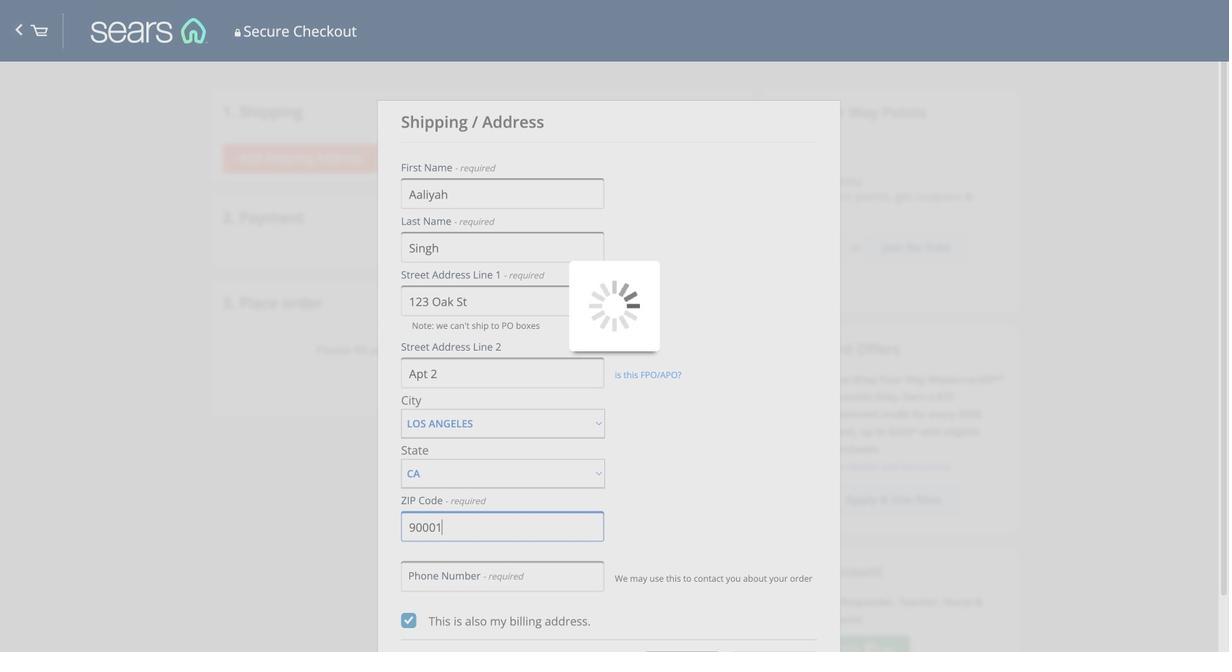 Task type: vqa. For each thing, say whether or not it's contained in the screenshot.
home "Image"
no



Task type: locate. For each thing, give the bounding box(es) containing it.
None checkbox
[[401, 613, 417, 629]]

None telephone field
[[401, 563, 604, 592]]

document
[[377, 100, 1229, 652]]

None telephone field
[[401, 513, 604, 542]]

sears image
[[30, 24, 48, 46]]

None text field
[[401, 180, 604, 209], [401, 233, 604, 262], [401, 287, 604, 316], [401, 359, 604, 388], [401, 180, 604, 209], [401, 233, 604, 262], [401, 287, 604, 316], [401, 359, 604, 388]]



